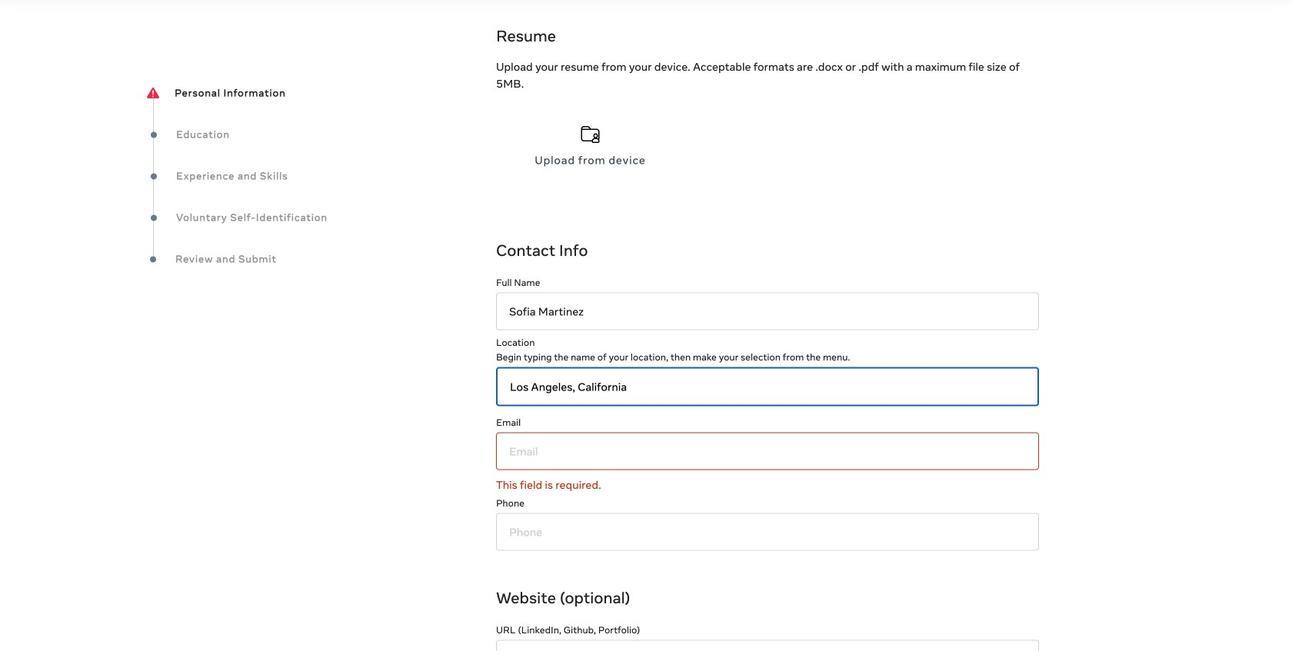 Task type: vqa. For each thing, say whether or not it's contained in the screenshot.
Email text field on the bottom of the page
yes



Task type: describe. For each thing, give the bounding box(es) containing it.
Phone text field
[[496, 513, 1039, 551]]

Location text field
[[496, 367, 1039, 407]]

URL (LinkedIn, Github, Portfolio) text field
[[496, 640, 1039, 651]]



Task type: locate. For each thing, give the bounding box(es) containing it.
Email text field
[[496, 433, 1039, 470]]

Full Name text field
[[496, 293, 1039, 330]]



